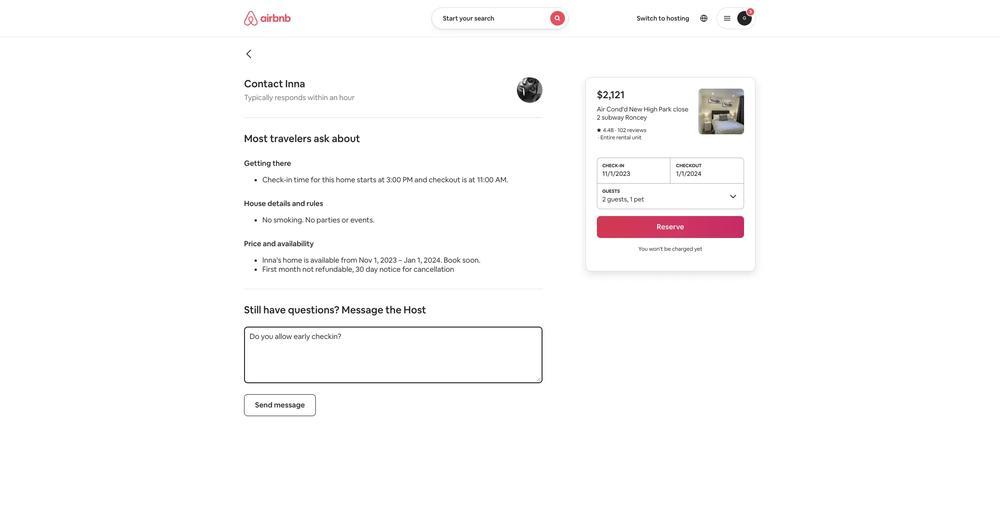 Task type: locate. For each thing, give the bounding box(es) containing it.
price
[[244, 239, 261, 249]]

within
[[308, 93, 328, 102]]

rental
[[616, 134, 631, 141]]

1 horizontal spatial home
[[336, 175, 355, 185]]

0 horizontal spatial and
[[263, 239, 276, 249]]

1 horizontal spatial for
[[402, 265, 412, 274]]

you
[[639, 246, 648, 253]]

and up inna's
[[263, 239, 276, 249]]

0 horizontal spatial home
[[283, 256, 302, 265]]

events.
[[350, 215, 375, 225]]

1 vertical spatial and
[[292, 199, 305, 208]]

check-in time for this home starts at 3:00 pm and checkout is at 11:00 am.
[[262, 175, 508, 185]]

is right checkout
[[462, 175, 467, 185]]

·
[[615, 127, 616, 134], [598, 134, 599, 141]]

getting
[[244, 159, 271, 168]]

2 no from the left
[[305, 215, 315, 225]]

for right – at the left of page
[[402, 265, 412, 274]]

hour
[[339, 93, 355, 102]]

2
[[597, 113, 601, 122], [602, 195, 606, 203]]

1 horizontal spatial no
[[305, 215, 315, 225]]

message
[[342, 304, 383, 316]]

there
[[273, 159, 291, 168]]

home right this
[[336, 175, 355, 185]]

1 vertical spatial for
[[402, 265, 412, 274]]

available
[[310, 256, 339, 265]]

at left '11:00'
[[469, 175, 476, 185]]

1, right jan
[[417, 256, 422, 265]]

for
[[311, 175, 321, 185], [402, 265, 412, 274]]

notice
[[380, 265, 401, 274]]

for left this
[[311, 175, 321, 185]]

and
[[415, 175, 427, 185], [292, 199, 305, 208], [263, 239, 276, 249]]

month
[[279, 265, 301, 274]]

house details and rules
[[244, 199, 323, 208]]

2 at from the left
[[469, 175, 476, 185]]

2023
[[380, 256, 397, 265]]

2024.
[[424, 256, 442, 265]]

no down the rules at the top of the page
[[305, 215, 315, 225]]

1 horizontal spatial 1,
[[417, 256, 422, 265]]

charged
[[672, 246, 693, 253]]

this
[[322, 175, 334, 185]]

pm
[[403, 175, 413, 185]]

cancellation
[[414, 265, 454, 274]]

2 horizontal spatial and
[[415, 175, 427, 185]]

price and availability
[[244, 239, 314, 249]]

cond'd
[[607, 105, 628, 113]]

home
[[336, 175, 355, 185], [283, 256, 302, 265]]

0 horizontal spatial is
[[304, 256, 309, 265]]

pet
[[634, 195, 644, 203]]

1 no from the left
[[262, 215, 272, 225]]

0 horizontal spatial ·
[[598, 134, 599, 141]]

no down details
[[262, 215, 272, 225]]

0 vertical spatial is
[[462, 175, 467, 185]]

no
[[262, 215, 272, 225], [305, 215, 315, 225]]

0 vertical spatial 2
[[597, 113, 601, 122]]

and left the rules at the top of the page
[[292, 199, 305, 208]]

󰀄
[[597, 127, 601, 133]]

at left 3:00
[[378, 175, 385, 185]]

and right pm
[[415, 175, 427, 185]]

learn more about the host, inna. image
[[517, 77, 543, 103], [517, 77, 543, 103]]

responds
[[275, 93, 306, 102]]

1 vertical spatial home
[[283, 256, 302, 265]]

2 up 󰀄
[[597, 113, 601, 122]]

1 horizontal spatial at
[[469, 175, 476, 185]]

be
[[664, 246, 671, 253]]

· down 󰀄
[[598, 134, 599, 141]]

availability
[[277, 239, 314, 249]]

details
[[268, 199, 291, 208]]

0 vertical spatial home
[[336, 175, 355, 185]]

1 vertical spatial is
[[304, 256, 309, 265]]

3
[[749, 9, 752, 15]]

0 horizontal spatial at
[[378, 175, 385, 185]]

check-
[[262, 175, 286, 185]]

for inside inna's home is available from nov 1, 2023 – jan 1, 2024. book soon. first month not refundable, 30 day notice for cancellation
[[402, 265, 412, 274]]

1,
[[374, 256, 379, 265], [417, 256, 422, 265]]

1, right nov
[[374, 256, 379, 265]]

2 inside $2,121 air cond'd new high park close 2 subway roncey
[[597, 113, 601, 122]]

0 horizontal spatial 2
[[597, 113, 601, 122]]

message
[[274, 400, 305, 410]]

most travelers ask about
[[244, 132, 360, 145]]

0 vertical spatial for
[[311, 175, 321, 185]]

start
[[443, 14, 458, 22]]

your
[[459, 14, 473, 22]]

start your search
[[443, 14, 494, 22]]

ask
[[314, 132, 330, 145]]

inna's home is available from nov 1, 2023 – jan 1, 2024. book soon. first month not refundable, 30 day notice for cancellation
[[262, 256, 481, 274]]

reserve
[[657, 222, 684, 232]]

0 horizontal spatial 1,
[[374, 256, 379, 265]]

you won't be charged yet
[[639, 246, 703, 253]]

11:00
[[477, 175, 494, 185]]

profile element
[[580, 0, 756, 37]]

park
[[659, 105, 672, 113]]

2 left guests
[[602, 195, 606, 203]]

0 horizontal spatial no
[[262, 215, 272, 225]]

home down availability
[[283, 256, 302, 265]]

󰀄 4.48 · 102 reviews · entire rental unit
[[597, 127, 647, 141]]

4.48
[[603, 127, 614, 134]]

$2,121 air cond'd new high park close 2 subway roncey
[[597, 88, 689, 122]]

high
[[644, 105, 658, 113]]

$2,121
[[597, 88, 625, 101]]

1 vertical spatial 2
[[602, 195, 606, 203]]

host
[[404, 304, 426, 316]]

time
[[294, 175, 309, 185]]

yet
[[694, 246, 703, 253]]

2 guests , 1 pet
[[602, 195, 644, 203]]

is
[[462, 175, 467, 185], [304, 256, 309, 265]]

0 horizontal spatial for
[[311, 175, 321, 185]]

is left available
[[304, 256, 309, 265]]

rules
[[307, 199, 323, 208]]

air
[[597, 105, 605, 113]]

house
[[244, 199, 266, 208]]

· left the 102 in the top of the page
[[615, 127, 616, 134]]

or
[[342, 215, 349, 225]]



Task type: describe. For each thing, give the bounding box(es) containing it.
the
[[386, 304, 402, 316]]

1
[[630, 195, 633, 203]]

0 vertical spatial and
[[415, 175, 427, 185]]

day
[[366, 265, 378, 274]]

an
[[330, 93, 338, 102]]

inna's
[[262, 256, 281, 265]]

close
[[673, 105, 689, 113]]

1 horizontal spatial 2
[[602, 195, 606, 203]]

1 1, from the left
[[374, 256, 379, 265]]

travelers
[[270, 132, 312, 145]]

won't
[[649, 246, 663, 253]]

subway
[[602, 113, 624, 122]]

to
[[659, 14, 665, 22]]

search
[[474, 14, 494, 22]]

start your search button
[[432, 7, 569, 29]]

guests
[[607, 195, 627, 203]]

smoking.
[[274, 215, 304, 225]]

send message button
[[244, 395, 316, 416]]

soon.
[[462, 256, 481, 265]]

getting there
[[244, 159, 291, 168]]

Message the host text field
[[246, 329, 541, 382]]

Start your search search field
[[432, 7, 569, 29]]

is inside inna's home is available from nov 1, 2023 – jan 1, 2024. book soon. first month not refundable, 30 day notice for cancellation
[[304, 256, 309, 265]]

switch to hosting link
[[631, 9, 695, 28]]

not
[[302, 265, 314, 274]]

inna
[[285, 77, 305, 90]]

unit
[[632, 134, 642, 141]]

entire
[[601, 134, 615, 141]]

send message
[[255, 400, 305, 410]]

11/1/2023
[[602, 170, 630, 178]]

reserve button
[[597, 216, 744, 238]]

checkout
[[429, 175, 461, 185]]

reviews
[[627, 127, 647, 134]]

am.
[[495, 175, 508, 185]]

contact
[[244, 77, 283, 90]]

1/1/2024
[[676, 170, 702, 178]]

switch to hosting
[[637, 14, 689, 22]]

most
[[244, 132, 268, 145]]

questions?
[[288, 304, 340, 316]]

contact inna typically responds within an hour
[[244, 77, 355, 102]]

switch
[[637, 14, 657, 22]]

–
[[399, 256, 402, 265]]

home inside inna's home is available from nov 1, 2023 – jan 1, 2024. book soon. first month not refundable, 30 day notice for cancellation
[[283, 256, 302, 265]]

still have questions? message the host
[[244, 304, 426, 316]]

no smoking. no parties or events.
[[262, 215, 375, 225]]

30
[[356, 265, 364, 274]]

still
[[244, 304, 261, 316]]

roncey
[[626, 113, 647, 122]]

have
[[263, 304, 286, 316]]

3:00
[[386, 175, 401, 185]]

send
[[255, 400, 273, 410]]

starts
[[357, 175, 376, 185]]

nov
[[359, 256, 372, 265]]

2 vertical spatial and
[[263, 239, 276, 249]]

in
[[286, 175, 292, 185]]

2 1, from the left
[[417, 256, 422, 265]]

book
[[444, 256, 461, 265]]

refundable,
[[316, 265, 354, 274]]

jan
[[404, 256, 416, 265]]

hosting
[[667, 14, 689, 22]]

parties
[[317, 215, 340, 225]]

typically
[[244, 93, 273, 102]]

1 at from the left
[[378, 175, 385, 185]]

1 horizontal spatial and
[[292, 199, 305, 208]]

1 horizontal spatial ·
[[615, 127, 616, 134]]

102
[[618, 127, 626, 134]]

new
[[629, 105, 643, 113]]

3 button
[[717, 7, 756, 29]]

about
[[332, 132, 360, 145]]

1 horizontal spatial is
[[462, 175, 467, 185]]



Task type: vqa. For each thing, say whether or not it's contained in the screenshot.
only at the top of the page
no



